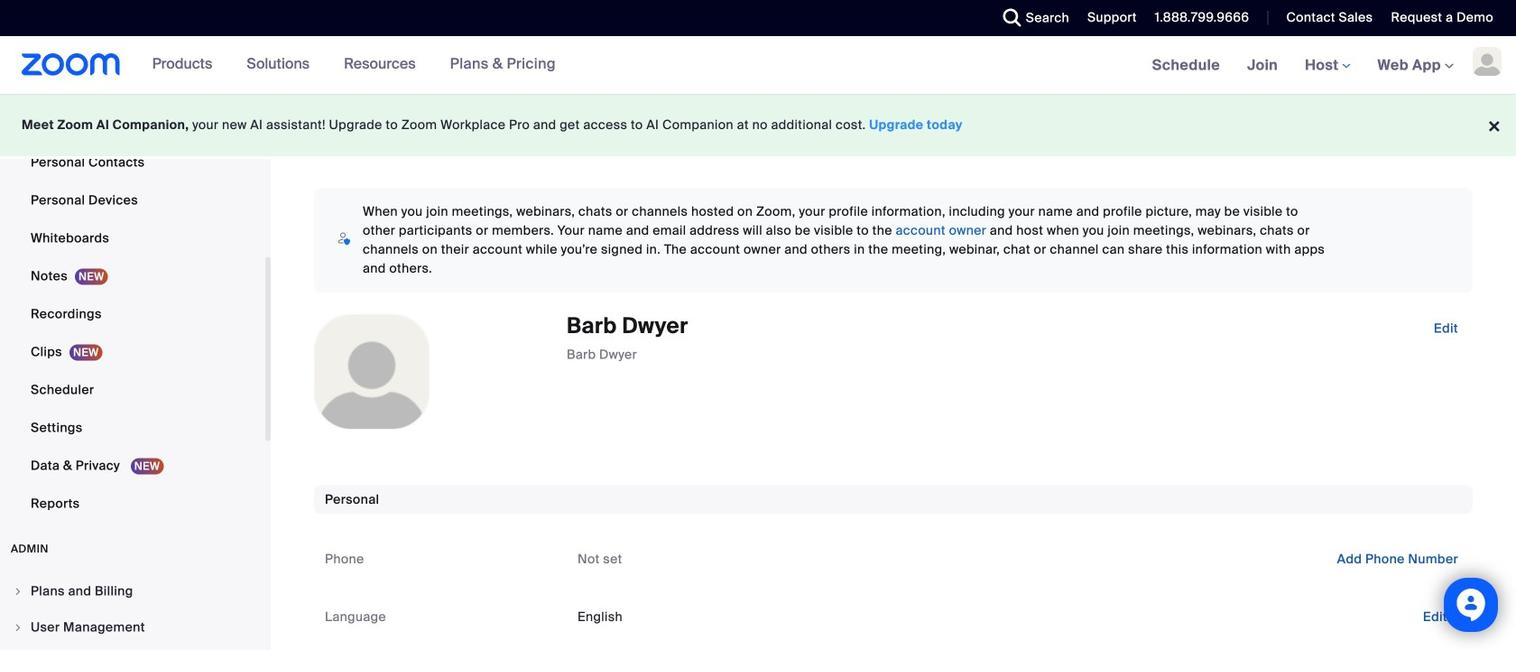 Task type: locate. For each thing, give the bounding box(es) containing it.
personal menu menu
[[0, 0, 265, 524]]

footer
[[0, 94, 1517, 156]]

1 vertical spatial menu item
[[0, 610, 265, 645]]

2 menu item from the top
[[0, 610, 265, 645]]

right image
[[13, 622, 23, 633]]

product information navigation
[[139, 36, 570, 94]]

0 vertical spatial menu item
[[0, 574, 265, 609]]

profile picture image
[[1474, 47, 1502, 76]]

menu item
[[0, 574, 265, 609], [0, 610, 265, 645]]

1 menu item from the top
[[0, 574, 265, 609]]

banner
[[0, 36, 1517, 95]]



Task type: describe. For each thing, give the bounding box(es) containing it.
edit user photo image
[[358, 364, 386, 380]]

user photo image
[[315, 315, 429, 429]]

admin menu menu
[[0, 574, 265, 650]]

zoom logo image
[[22, 53, 121, 76]]

side navigation navigation
[[0, 0, 271, 650]]

meetings navigation
[[1139, 36, 1517, 95]]

right image
[[13, 586, 23, 597]]



Task type: vqa. For each thing, say whether or not it's contained in the screenshot.
Footer
yes



